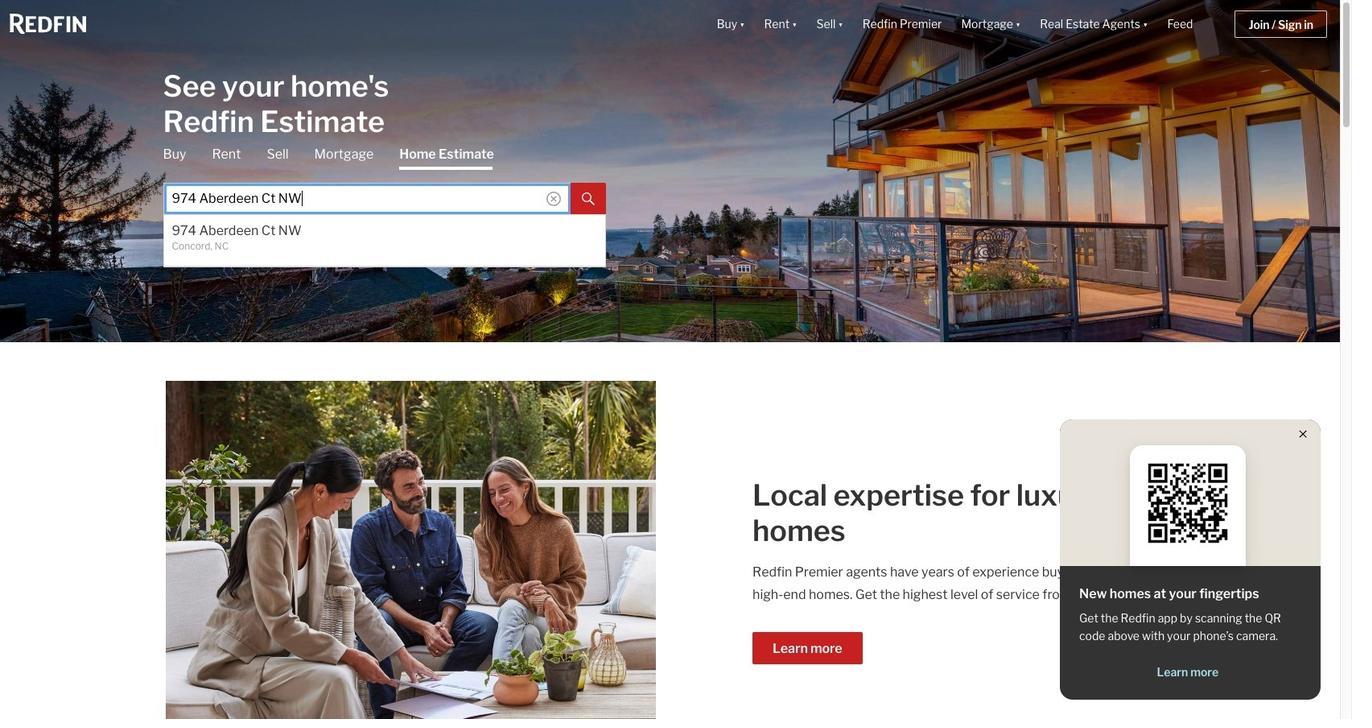 Task type: vqa. For each thing, say whether or not it's contained in the screenshot.
App Install QR Code Image
yes



Task type: locate. For each thing, give the bounding box(es) containing it.
a woman showing a document for a backyard consultation. image
[[166, 381, 657, 719]]

tab list
[[163, 145, 606, 267]]

search input image
[[546, 191, 561, 206]]

submit search image
[[582, 193, 595, 206]]

clear input button
[[546, 193, 561, 208]]

app install qr code image
[[1143, 458, 1234, 548]]



Task type: describe. For each thing, give the bounding box(es) containing it.
Enter your street address search field
[[163, 182, 571, 215]]



